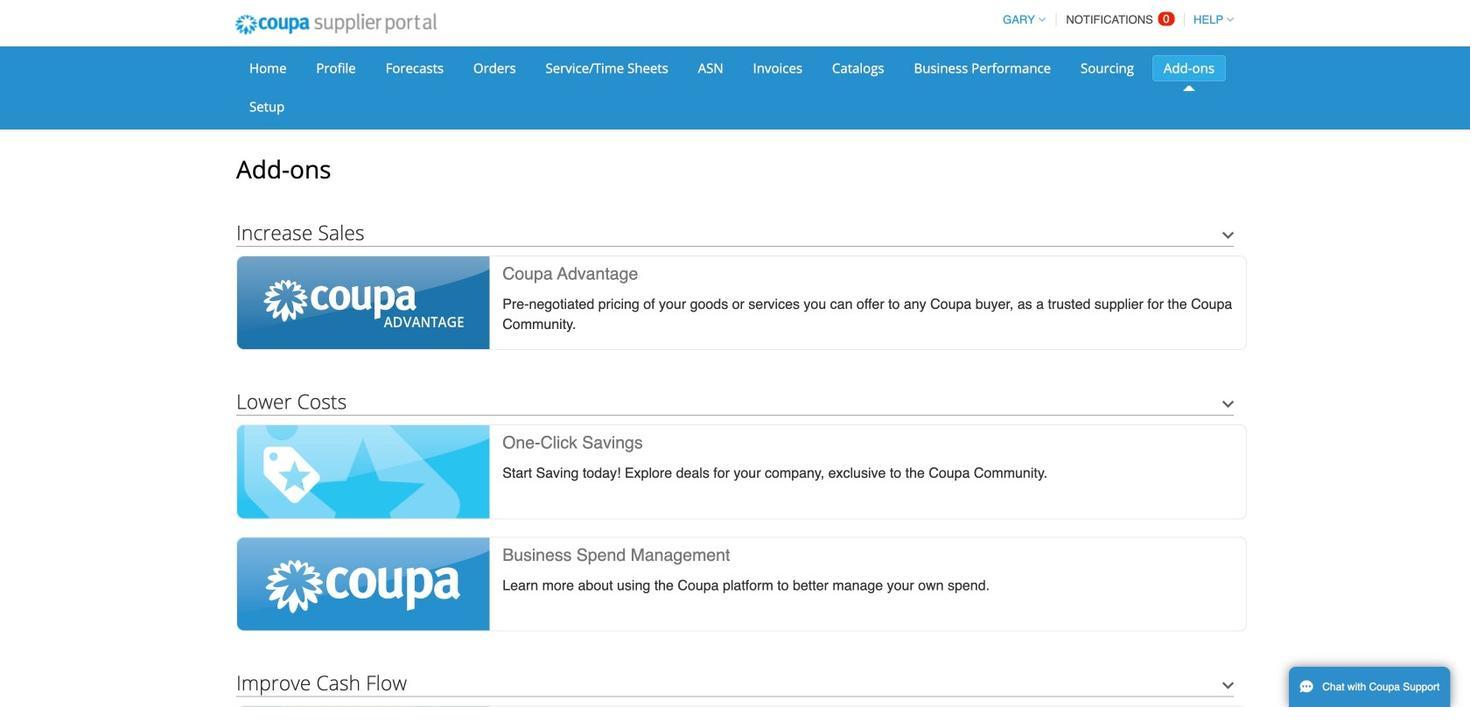Task type: locate. For each thing, give the bounding box(es) containing it.
coupa supplier portal image
[[223, 3, 449, 46]]

navigation
[[996, 3, 1234, 37]]



Task type: vqa. For each thing, say whether or not it's contained in the screenshot.
of
no



